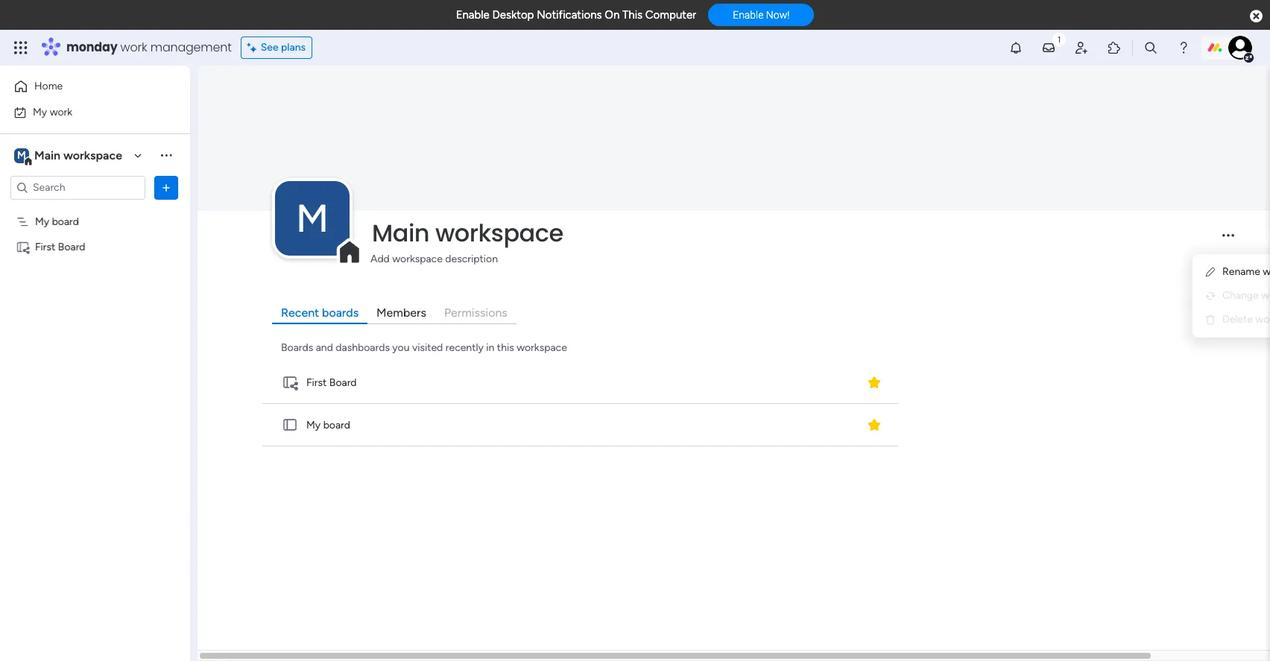 Task type: describe. For each thing, give the bounding box(es) containing it.
invite members image
[[1074, 40, 1089, 55]]

enable desktop notifications on this computer
[[456, 8, 696, 22]]

visited
[[412, 341, 443, 354]]

my inside button
[[33, 105, 47, 118]]

v2 ellipsis image
[[1222, 234, 1234, 246]]

1 vertical spatial main
[[372, 216, 429, 250]]

enable for enable desktop notifications on this computer
[[456, 8, 490, 22]]

wor
[[1255, 313, 1270, 326]]

change workspace type image
[[1204, 290, 1216, 302]]

change
[[1222, 289, 1259, 302]]

first board for "shareable board" image in first board link
[[306, 376, 357, 389]]

dapulse close image
[[1250, 9, 1263, 24]]

on
[[605, 8, 620, 22]]

boards
[[281, 341, 313, 354]]

quick search results list box
[[259, 362, 903, 447]]

1 vertical spatial my
[[35, 215, 49, 228]]

see
[[261, 41, 278, 54]]

inbox image
[[1041, 40, 1056, 55]]

search everything image
[[1143, 40, 1158, 55]]

my work
[[33, 105, 72, 118]]

and
[[316, 341, 333, 354]]

board for "shareable board" image in first board link
[[329, 376, 357, 389]]

options image
[[159, 180, 174, 195]]

my board link
[[259, 404, 901, 447]]

workspace selection element
[[14, 146, 124, 166]]

list box containing my board
[[0, 206, 190, 461]]

this
[[497, 341, 514, 354]]

plans
[[281, 41, 306, 54]]

in
[[486, 341, 494, 354]]

first board link
[[259, 362, 901, 404]]

first for leftmost "shareable board" image
[[35, 240, 55, 253]]

add
[[370, 253, 390, 265]]

shareable board image inside first board link
[[282, 374, 298, 391]]

change wo menu item
[[1204, 287, 1270, 305]]

jacob simon image
[[1228, 36, 1252, 60]]

apps image
[[1107, 40, 1122, 55]]

help image
[[1176, 40, 1191, 55]]

work for my
[[50, 105, 72, 118]]

wo
[[1261, 289, 1270, 302]]

delete wor menu item
[[1204, 311, 1270, 329]]

permissions
[[444, 306, 507, 320]]

notifications
[[537, 8, 602, 22]]

rename w
[[1222, 265, 1270, 278]]

main inside the 'workspace selection' element
[[34, 148, 60, 162]]

Main workspace field
[[368, 216, 1210, 250]]

public board image
[[282, 417, 298, 433]]

see plans button
[[241, 37, 312, 59]]

1 horizontal spatial workspace image
[[275, 181, 350, 256]]

1 vertical spatial main workspace
[[372, 216, 563, 250]]

first board for leftmost "shareable board" image
[[35, 240, 85, 253]]

my work button
[[9, 100, 160, 124]]

0 vertical spatial my board
[[35, 215, 79, 228]]

remove from favorites image for first board
[[867, 375, 882, 390]]



Task type: locate. For each thing, give the bounding box(es) containing it.
0 vertical spatial workspace image
[[14, 147, 29, 164]]

workspace image
[[14, 147, 29, 164], [275, 181, 350, 256]]

home button
[[9, 75, 160, 98]]

board down search in workspace field
[[58, 240, 85, 253]]

1 horizontal spatial main workspace
[[372, 216, 563, 250]]

0 vertical spatial m
[[17, 149, 26, 161]]

my
[[33, 105, 47, 118], [35, 215, 49, 228], [306, 419, 321, 431]]

board down search in workspace field
[[52, 215, 79, 228]]

0 vertical spatial my
[[33, 105, 47, 118]]

first down 'and'
[[306, 376, 327, 389]]

first board
[[35, 240, 85, 253], [306, 376, 357, 389]]

work
[[120, 39, 147, 56], [50, 105, 72, 118]]

work for monday
[[120, 39, 147, 56]]

w
[[1263, 265, 1270, 278]]

main down "my work"
[[34, 148, 60, 162]]

first board inside "quick search results" list box
[[306, 376, 357, 389]]

delete workspace image
[[1204, 314, 1216, 326]]

now!
[[766, 9, 790, 21]]

main workspace up search in workspace field
[[34, 148, 122, 162]]

management
[[150, 39, 232, 56]]

Search in workspace field
[[31, 179, 124, 196]]

1 vertical spatial remove from favorites image
[[867, 417, 882, 432]]

1 horizontal spatial shareable board image
[[282, 374, 298, 391]]

enable now! button
[[708, 4, 814, 26]]

enable
[[456, 8, 490, 22], [733, 9, 764, 21]]

1 horizontal spatial my board
[[306, 419, 350, 431]]

first board down search in workspace field
[[35, 240, 85, 253]]

main workspace
[[34, 148, 122, 162], [372, 216, 563, 250]]

1 horizontal spatial board
[[329, 376, 357, 389]]

first
[[35, 240, 55, 253], [306, 376, 327, 389]]

recent
[[281, 306, 319, 320]]

you
[[392, 341, 410, 354]]

0 vertical spatial main workspace
[[34, 148, 122, 162]]

0 vertical spatial work
[[120, 39, 147, 56]]

desktop
[[492, 8, 534, 22]]

0 horizontal spatial work
[[50, 105, 72, 118]]

0 horizontal spatial first
[[35, 240, 55, 253]]

1 horizontal spatial first board
[[306, 376, 357, 389]]

0 horizontal spatial board
[[58, 240, 85, 253]]

delete
[[1222, 313, 1253, 326]]

0 vertical spatial board
[[52, 215, 79, 228]]

1 horizontal spatial first
[[306, 376, 327, 389]]

0 vertical spatial shareable board image
[[16, 240, 30, 254]]

boards and dashboards you visited recently in this workspace
[[281, 341, 567, 354]]

main workspace up "description"
[[372, 216, 563, 250]]

1 vertical spatial m
[[296, 195, 329, 242]]

enable for enable now!
[[733, 9, 764, 21]]

workspace up "description"
[[435, 216, 563, 250]]

enable now!
[[733, 9, 790, 21]]

board right public board icon at bottom
[[323, 419, 350, 431]]

1 vertical spatial my board
[[306, 419, 350, 431]]

1 remove from favorites image from the top
[[867, 375, 882, 390]]

m button
[[275, 181, 350, 256]]

0 vertical spatial first board
[[35, 240, 85, 253]]

rename
[[1222, 265, 1260, 278]]

m inside dropdown button
[[296, 195, 329, 242]]

option
[[0, 208, 190, 211]]

my board
[[35, 215, 79, 228], [306, 419, 350, 431]]

remove from favorites image inside first board link
[[867, 375, 882, 390]]

2 remove from favorites image from the top
[[867, 417, 882, 432]]

see plans
[[261, 41, 306, 54]]

1 vertical spatial work
[[50, 105, 72, 118]]

dashboards
[[336, 341, 390, 354]]

work inside button
[[50, 105, 72, 118]]

workspace options image
[[159, 148, 174, 163]]

notifications image
[[1008, 40, 1023, 55]]

m
[[17, 149, 26, 161], [296, 195, 329, 242]]

1 vertical spatial board
[[329, 376, 357, 389]]

monday work management
[[66, 39, 232, 56]]

0 horizontal spatial main
[[34, 148, 60, 162]]

enable left desktop
[[456, 8, 490, 22]]

0 horizontal spatial main workspace
[[34, 148, 122, 162]]

0 vertical spatial remove from favorites image
[[867, 375, 882, 390]]

enable left now!
[[733, 9, 764, 21]]

0 horizontal spatial my board
[[35, 215, 79, 228]]

first inside "quick search results" list box
[[306, 376, 327, 389]]

rename workspace image
[[1204, 266, 1216, 278]]

1 horizontal spatial work
[[120, 39, 147, 56]]

my down search in workspace field
[[35, 215, 49, 228]]

board
[[58, 240, 85, 253], [329, 376, 357, 389]]

1 horizontal spatial main
[[372, 216, 429, 250]]

work right "monday"
[[120, 39, 147, 56]]

members
[[376, 306, 426, 320]]

0 vertical spatial main
[[34, 148, 60, 162]]

shareable board image
[[16, 240, 30, 254], [282, 374, 298, 391]]

1 horizontal spatial m
[[296, 195, 329, 242]]

my right public board icon at bottom
[[306, 419, 321, 431]]

my board down search in workspace field
[[35, 215, 79, 228]]

m inside the 'workspace selection' element
[[17, 149, 26, 161]]

recently
[[446, 341, 484, 354]]

computer
[[645, 8, 696, 22]]

this
[[622, 8, 643, 22]]

list box
[[0, 206, 190, 461]]

board inside "quick search results" list box
[[323, 419, 350, 431]]

first down search in workspace field
[[35, 240, 55, 253]]

1 vertical spatial shareable board image
[[282, 374, 298, 391]]

1 vertical spatial workspace image
[[275, 181, 350, 256]]

board
[[52, 215, 79, 228], [323, 419, 350, 431]]

2 vertical spatial my
[[306, 419, 321, 431]]

my down home
[[33, 105, 47, 118]]

change wo
[[1222, 289, 1270, 302]]

description
[[445, 253, 498, 265]]

main
[[34, 148, 60, 162], [372, 216, 429, 250]]

1 vertical spatial board
[[323, 419, 350, 431]]

0 horizontal spatial first board
[[35, 240, 85, 253]]

1 vertical spatial first
[[306, 376, 327, 389]]

first for "shareable board" image in first board link
[[306, 376, 327, 389]]

remove from favorites image for my board
[[867, 417, 882, 432]]

first board down 'and'
[[306, 376, 357, 389]]

add workspace description
[[370, 253, 498, 265]]

0 horizontal spatial shareable board image
[[16, 240, 30, 254]]

0 horizontal spatial workspace image
[[14, 147, 29, 164]]

board for leftmost "shareable board" image
[[58, 240, 85, 253]]

workspace up search in workspace field
[[63, 148, 122, 162]]

workspace right the add
[[392, 253, 443, 265]]

remove from favorites image inside my board link
[[867, 417, 882, 432]]

my inside "quick search results" list box
[[306, 419, 321, 431]]

enable inside button
[[733, 9, 764, 21]]

home
[[34, 80, 63, 92]]

0 horizontal spatial m
[[17, 149, 26, 161]]

board down 'and'
[[329, 376, 357, 389]]

select product image
[[13, 40, 28, 55]]

recent boards
[[281, 306, 359, 320]]

0 horizontal spatial enable
[[456, 8, 490, 22]]

delete wor
[[1222, 313, 1270, 326]]

1 vertical spatial first board
[[306, 376, 357, 389]]

main workspace inside the 'workspace selection' element
[[34, 148, 122, 162]]

boards
[[322, 306, 359, 320]]

workspace
[[63, 148, 122, 162], [435, 216, 563, 250], [392, 253, 443, 265], [517, 341, 567, 354]]

work down home
[[50, 105, 72, 118]]

0 vertical spatial board
[[58, 240, 85, 253]]

board inside first board link
[[329, 376, 357, 389]]

remove from favorites image
[[867, 375, 882, 390], [867, 417, 882, 432]]

my board right public board icon at bottom
[[306, 419, 350, 431]]

0 vertical spatial first
[[35, 240, 55, 253]]

1 horizontal spatial enable
[[733, 9, 764, 21]]

workspace right the this
[[517, 341, 567, 354]]

0 horizontal spatial board
[[52, 215, 79, 228]]

my board inside my board link
[[306, 419, 350, 431]]

main up the add
[[372, 216, 429, 250]]

1 image
[[1052, 31, 1066, 47]]

1 horizontal spatial board
[[323, 419, 350, 431]]

monday
[[66, 39, 117, 56]]



Task type: vqa. For each thing, say whether or not it's contained in the screenshot.
'RTL LTR' "image" on the right top of page
no



